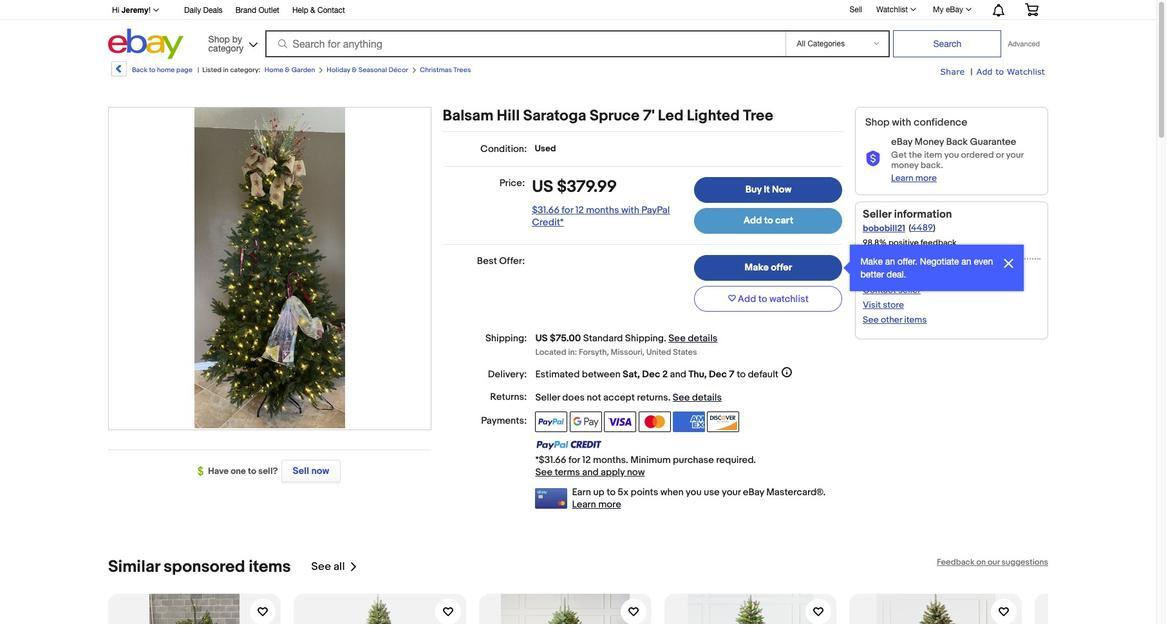 Task type: locate. For each thing, give the bounding box(es) containing it.
your right use
[[722, 486, 741, 498]]

to down advanced link on the right top
[[996, 66, 1005, 77]]

other
[[881, 314, 903, 325]]

0 horizontal spatial shop
[[208, 34, 230, 44]]

*$31.66 for 12 months. minimum purchase required. see terms and apply now
[[536, 454, 756, 478]]

ebay right my
[[946, 5, 964, 14]]

make left offer
[[745, 262, 769, 274]]

0 horizontal spatial ebay
[[743, 486, 765, 498]]

see all
[[312, 561, 345, 573]]

an left "even"
[[962, 256, 972, 267]]

2 an from the left
[[962, 256, 972, 267]]

learn more link down see terms and apply now button
[[572, 498, 622, 511]]

positive
[[889, 238, 919, 248]]

offer:
[[500, 255, 525, 267]]

balsam hill saratoga spruce 7' led lighted tree - picture 1 of 1 image
[[195, 106, 345, 428]]

suggestions
[[1002, 557, 1049, 567]]

watchlist link
[[870, 2, 923, 17]]

0 vertical spatial items
[[905, 314, 927, 325]]

the
[[909, 149, 923, 160]]

$379.99
[[557, 177, 617, 197]]

to left cart
[[765, 215, 774, 227]]

shop inside shop by category
[[208, 34, 230, 44]]

1 horizontal spatial you
[[945, 149, 960, 160]]

our
[[988, 557, 1000, 567]]

1 horizontal spatial watchlist
[[1008, 66, 1046, 77]]

| left "listed"
[[198, 66, 199, 74]]

1 horizontal spatial shop
[[866, 117, 890, 129]]

see
[[863, 314, 879, 325], [669, 332, 686, 345], [673, 391, 690, 404], [536, 466, 553, 478], [312, 561, 331, 573]]

1 horizontal spatial &
[[311, 6, 315, 15]]

1 horizontal spatial more
[[916, 173, 937, 184]]

None submit
[[894, 30, 1002, 57]]

1 vertical spatial watchlist
[[1008, 66, 1046, 77]]

more inside the ebay money back guarantee get the item you ordered or your money back. learn more
[[916, 173, 937, 184]]

seller inside contact seller visit store see other items
[[899, 285, 921, 296]]

an up 'save'
[[886, 256, 896, 267]]

1 horizontal spatial dec
[[709, 368, 727, 380]]

0 vertical spatial ebay
[[946, 5, 964, 14]]

1 horizontal spatial and
[[670, 368, 687, 380]]

1 vertical spatial back
[[947, 136, 968, 148]]

more inside earn up to 5x points when you use your ebay mastercard®. learn more
[[599, 498, 622, 511]]

1 vertical spatial for
[[569, 454, 581, 466]]

seller inside us $379.99 main content
[[536, 391, 561, 404]]

does
[[563, 391, 585, 404]]

months.
[[593, 454, 629, 466]]

shop by category button
[[203, 29, 261, 56]]

watchlist
[[877, 5, 909, 14], [1008, 66, 1046, 77]]

0 horizontal spatial &
[[285, 66, 290, 74]]

1 vertical spatial details
[[693, 391, 722, 404]]

store
[[883, 300, 905, 311]]

0 horizontal spatial dec
[[643, 368, 661, 380]]

sat,
[[623, 368, 640, 380]]

back left home
[[132, 66, 148, 74]]

watchlist down advanced link on the right top
[[1008, 66, 1046, 77]]

seller for contact
[[899, 285, 921, 296]]

1 vertical spatial learn
[[572, 498, 596, 511]]

1 horizontal spatial items
[[905, 314, 927, 325]]

with left the paypal
[[622, 204, 640, 216]]

1 vertical spatial and
[[583, 466, 599, 478]]

months
[[586, 204, 620, 216]]

sell inside account navigation
[[850, 5, 863, 14]]

us inside us $75.00 standard shipping . see details located in: forsyth, missouri, united states
[[536, 332, 548, 345]]

0 vertical spatial 12
[[576, 204, 584, 216]]

with up get
[[893, 117, 912, 129]]

you inside earn up to 5x points when you use your ebay mastercard®. learn more
[[686, 486, 702, 498]]

seller for seller does not accept returns
[[536, 391, 561, 404]]

for inside $31.66 for 12 months with paypal credit*
[[562, 204, 574, 216]]

see inside us $75.00 standard shipping . see details located in: forsyth, missouri, united states
[[669, 332, 686, 345]]

1 horizontal spatial .
[[669, 391, 671, 404]]

use
[[704, 486, 720, 498]]

seller up bobobill21
[[863, 208, 892, 221]]

similar
[[108, 557, 160, 577]]

more right earn
[[599, 498, 622, 511]]

make an offer. negotiate an even better deal. tooltip
[[851, 245, 1025, 291]]

us for us $379.99
[[532, 177, 554, 197]]

1 horizontal spatial |
[[971, 66, 973, 77]]

0 vertical spatial shop
[[208, 34, 230, 44]]

condition:
[[481, 143, 527, 155]]

learn more link down money
[[892, 173, 937, 184]]

now right sell?
[[312, 465, 329, 477]]

1 horizontal spatial seller
[[863, 208, 892, 221]]

1 horizontal spatial with
[[893, 117, 912, 129]]

1 horizontal spatial now
[[627, 466, 645, 478]]

0 vertical spatial sell
[[850, 5, 863, 14]]

sell now
[[293, 465, 329, 477]]

& inside help & contact link
[[311, 6, 315, 15]]

0 horizontal spatial learn
[[572, 498, 596, 511]]

contact right help
[[318, 6, 345, 15]]

1 horizontal spatial back
[[947, 136, 968, 148]]

add to cart link
[[695, 208, 843, 234]]

add right share
[[977, 66, 993, 77]]

seller up paypal 'image'
[[536, 391, 561, 404]]

shop with confidence
[[866, 117, 968, 129]]

one
[[231, 466, 246, 477]]

save seller button
[[863, 266, 927, 281]]

dec
[[643, 368, 661, 380], [709, 368, 727, 380]]

items right other
[[905, 314, 927, 325]]

your inside earn up to 5x points when you use your ebay mastercard®. learn more
[[722, 486, 741, 498]]

décor
[[389, 66, 408, 74]]

12 inside $31.66 for 12 months with paypal credit*
[[576, 204, 584, 216]]

see details link up states
[[669, 332, 718, 345]]

1 horizontal spatial ebay
[[892, 136, 913, 148]]

back.
[[921, 160, 944, 171]]

seller inside save seller button
[[904, 269, 927, 280]]

add inside 'button'
[[738, 293, 757, 305]]

more down back.
[[916, 173, 937, 184]]

make for make offer
[[745, 262, 769, 274]]

and right 2
[[670, 368, 687, 380]]

hi jeremy !
[[112, 6, 151, 15]]

you left use
[[686, 486, 702, 498]]

0 horizontal spatial |
[[198, 66, 199, 74]]

feedback on our suggestions link
[[937, 557, 1049, 567]]

visa image
[[604, 411, 637, 432]]

details down the thu,
[[693, 391, 722, 404]]

add down buy
[[744, 215, 762, 227]]

0 vertical spatial us
[[532, 177, 554, 197]]

sell link
[[844, 5, 868, 14]]

1 horizontal spatial learn
[[892, 173, 914, 184]]

0 horizontal spatial an
[[886, 256, 896, 267]]

holiday
[[327, 66, 351, 74]]

contact up visit store link
[[863, 285, 897, 296]]

0 vertical spatial contact
[[318, 6, 345, 15]]

1 vertical spatial ebay
[[892, 136, 913, 148]]

1 vertical spatial add
[[744, 215, 762, 227]]

5x
[[618, 486, 629, 498]]

1 an from the left
[[886, 256, 896, 267]]

1 vertical spatial you
[[686, 486, 702, 498]]

12 left months
[[576, 204, 584, 216]]

0 vertical spatial and
[[670, 368, 687, 380]]

0 vertical spatial watchlist
[[877, 5, 909, 14]]

money
[[892, 160, 919, 171]]

. up united
[[664, 332, 667, 345]]

back inside back to home page 'link'
[[132, 66, 148, 74]]

1 horizontal spatial make
[[861, 256, 883, 267]]

you right item
[[945, 149, 960, 160]]

0 horizontal spatial now
[[312, 465, 329, 477]]

0 vertical spatial add
[[977, 66, 993, 77]]

us $379.99 main content
[[443, 107, 844, 511]]

0 horizontal spatial make
[[745, 262, 769, 274]]

& right help
[[311, 6, 315, 15]]

0 horizontal spatial back
[[132, 66, 148, 74]]

1 horizontal spatial contact
[[863, 285, 897, 296]]

1 horizontal spatial an
[[962, 256, 972, 267]]

12 right terms
[[583, 454, 591, 466]]

contact seller visit store see other items
[[863, 285, 927, 325]]

1 vertical spatial seller
[[536, 391, 561, 404]]

to left watchlist
[[759, 293, 768, 305]]

page
[[176, 66, 193, 74]]

watchlist inside account navigation
[[877, 5, 909, 14]]

sell for sell
[[850, 5, 863, 14]]

1 vertical spatial more
[[599, 498, 622, 511]]

1 horizontal spatial sell
[[850, 5, 863, 14]]

1 vertical spatial your
[[722, 486, 741, 498]]

feedback on our suggestions
[[937, 557, 1049, 567]]

points
[[631, 486, 659, 498]]

ebay up get
[[892, 136, 913, 148]]

paypal
[[642, 204, 670, 216]]

0 horizontal spatial your
[[722, 486, 741, 498]]

sell for sell now
[[293, 465, 309, 477]]

12 for months.
[[583, 454, 591, 466]]

see down visit
[[863, 314, 879, 325]]

to
[[149, 66, 155, 74], [996, 66, 1005, 77], [765, 215, 774, 227], [759, 293, 768, 305], [737, 368, 746, 380], [248, 466, 256, 477], [607, 486, 616, 498]]

my ebay link
[[927, 2, 978, 17]]

best offer:
[[477, 255, 525, 267]]

watchlist
[[770, 293, 809, 305]]

0 horizontal spatial and
[[583, 466, 599, 478]]

see up states
[[669, 332, 686, 345]]

up
[[594, 486, 605, 498]]

1 vertical spatial items
[[249, 557, 291, 577]]

back up ordered
[[947, 136, 968, 148]]

1 vertical spatial 12
[[583, 454, 591, 466]]

0 vertical spatial for
[[562, 204, 574, 216]]

shop for shop by category
[[208, 34, 230, 44]]

back inside the ebay money back guarantee get the item you ordered or your money back. learn more
[[947, 136, 968, 148]]

see left all
[[312, 561, 331, 573]]

see left terms
[[536, 466, 553, 478]]

1 vertical spatial with
[[622, 204, 640, 216]]

deals
[[203, 6, 223, 15]]

0 horizontal spatial sell
[[293, 465, 309, 477]]

holiday & seasonal décor link
[[327, 66, 408, 74]]

1 vertical spatial seller
[[899, 285, 921, 296]]

1 horizontal spatial learn more link
[[892, 173, 937, 184]]

us up $31.66
[[532, 177, 554, 197]]

offer.
[[898, 256, 918, 267]]

0 vertical spatial .
[[664, 332, 667, 345]]

shop
[[208, 34, 230, 44], [866, 117, 890, 129]]

make offer
[[745, 262, 793, 274]]

0 vertical spatial seller
[[863, 208, 892, 221]]

ebay money back guarantee get the item you ordered or your money back. learn more
[[892, 136, 1024, 184]]

help
[[292, 6, 308, 15]]

shop up the with details__icon
[[866, 117, 890, 129]]

more
[[916, 173, 937, 184], [599, 498, 622, 511]]

Search for anything text field
[[267, 32, 784, 56]]

brand outlet link
[[236, 4, 280, 18]]

help & contact link
[[292, 4, 345, 18]]

& for contact
[[311, 6, 315, 15]]

ebay down required.
[[743, 486, 765, 498]]

sell left "watchlist" link
[[850, 5, 863, 14]]

add to watchlist
[[738, 293, 809, 305]]

2 horizontal spatial &
[[352, 66, 357, 74]]

contact seller link
[[863, 285, 921, 296]]

2 vertical spatial ebay
[[743, 486, 765, 498]]

0 horizontal spatial contact
[[318, 6, 345, 15]]

daily deals
[[184, 6, 223, 15]]

make up the better
[[861, 256, 883, 267]]

1 vertical spatial contact
[[863, 285, 897, 296]]

shipping:
[[486, 332, 527, 345]]

1 vertical spatial us
[[536, 332, 548, 345]]

dollar sign image
[[198, 467, 208, 477]]

see inside contact seller visit store see other items
[[863, 314, 879, 325]]

| right the share button
[[971, 66, 973, 77]]

learn more link
[[892, 173, 937, 184], [572, 498, 622, 511]]

0 vertical spatial with
[[893, 117, 912, 129]]

0 horizontal spatial more
[[599, 498, 622, 511]]

american express image
[[673, 411, 705, 432]]

your right "or"
[[1007, 149, 1024, 160]]

learn
[[892, 173, 914, 184], [572, 498, 596, 511]]

you inside the ebay money back guarantee get the item you ordered or your money back. learn more
[[945, 149, 960, 160]]

0 horizontal spatial watchlist
[[877, 5, 909, 14]]

details up states
[[688, 332, 718, 345]]

it
[[764, 184, 770, 196]]

make inside make an offer. negotiate an even better deal.
[[861, 256, 883, 267]]

2 horizontal spatial ebay
[[946, 5, 964, 14]]

buy it now
[[746, 184, 792, 196]]

0 vertical spatial seller
[[904, 269, 927, 280]]

share
[[941, 66, 965, 77]]

sell right sell?
[[293, 465, 309, 477]]

add down make offer "link"
[[738, 293, 757, 305]]

for right $31.66
[[562, 204, 574, 216]]

account navigation
[[105, 0, 1049, 20]]

sell?
[[258, 466, 278, 477]]

us up located
[[536, 332, 548, 345]]

1 vertical spatial shop
[[866, 117, 890, 129]]

to left 5x
[[607, 486, 616, 498]]

1 vertical spatial sell
[[293, 465, 309, 477]]

learn down see terms and apply now button
[[572, 498, 596, 511]]

visit
[[863, 300, 881, 311]]

seller inside seller information bobobill21 ( 4489 ) 98.8% positive feedback
[[863, 208, 892, 221]]

0 vertical spatial more
[[916, 173, 937, 184]]

0 vertical spatial details
[[688, 332, 718, 345]]

0 vertical spatial back
[[132, 66, 148, 74]]

for down paypal credit image
[[569, 454, 581, 466]]

0 horizontal spatial with
[[622, 204, 640, 216]]

12 inside *$31.66 for 12 months. minimum purchase required. see terms and apply now
[[583, 454, 591, 466]]

2 vertical spatial add
[[738, 293, 757, 305]]

.
[[664, 332, 667, 345], [669, 391, 671, 404]]

not
[[587, 391, 602, 404]]

offer
[[771, 262, 793, 274]]

to left home
[[149, 66, 155, 74]]

seller down save seller
[[899, 285, 921, 296]]

& right holiday
[[352, 66, 357, 74]]

0 horizontal spatial you
[[686, 486, 702, 498]]

0 horizontal spatial learn more link
[[572, 498, 622, 511]]

0 vertical spatial your
[[1007, 149, 1024, 160]]

dec left 7
[[709, 368, 727, 380]]

learn down money
[[892, 173, 914, 184]]

seller down offer.
[[904, 269, 927, 280]]

0 horizontal spatial .
[[664, 332, 667, 345]]

and up up
[[583, 466, 599, 478]]

see details link down the thu,
[[673, 391, 722, 404]]

0 vertical spatial you
[[945, 149, 960, 160]]

bobobill21 link
[[863, 223, 906, 234]]

now up points on the right bottom
[[627, 466, 645, 478]]

brand
[[236, 6, 256, 15]]

& right home
[[285, 66, 290, 74]]

seller does not accept returns . see details
[[536, 391, 722, 404]]

0 horizontal spatial seller
[[536, 391, 561, 404]]

0 vertical spatial see details link
[[669, 332, 718, 345]]

$75.00
[[550, 332, 581, 345]]

4489
[[912, 222, 934, 233]]

0 vertical spatial learn
[[892, 173, 914, 184]]

shop left by at the top of page
[[208, 34, 230, 44]]

watchlist right sell link
[[877, 5, 909, 14]]

your shopping cart image
[[1025, 3, 1040, 16]]

for inside *$31.66 for 12 months. minimum purchase required. see terms and apply now
[[569, 454, 581, 466]]

items left see all text field
[[249, 557, 291, 577]]

see details link
[[669, 332, 718, 345], [673, 391, 722, 404]]

make inside "link"
[[745, 262, 769, 274]]

1 horizontal spatial your
[[1007, 149, 1024, 160]]

back to home page link
[[110, 61, 193, 81]]

ebay inside earn up to 5x points when you use your ebay mastercard®. learn more
[[743, 486, 765, 498]]

dec left 2
[[643, 368, 661, 380]]

returns
[[637, 391, 669, 404]]

make for make an offer. negotiate an even better deal.
[[861, 256, 883, 267]]

. down 'estimated between sat, dec 2 and thu, dec 7 to default'
[[669, 391, 671, 404]]

in:
[[569, 347, 577, 357]]

to inside share | add to watchlist
[[996, 66, 1005, 77]]



Task type: vqa. For each thing, say whether or not it's contained in the screenshot.
Shipped
no



Task type: describe. For each thing, give the bounding box(es) containing it.
my
[[934, 5, 944, 14]]

see terms and apply now button
[[536, 466, 645, 478]]

seasonal
[[359, 66, 387, 74]]

watchlist inside share | add to watchlist
[[1008, 66, 1046, 77]]

with inside $31.66 for 12 months with paypal credit*
[[622, 204, 640, 216]]

discover image
[[708, 411, 740, 432]]

feedback
[[937, 557, 975, 567]]

see inside *$31.66 for 12 months. minimum purchase required. see terms and apply now
[[536, 466, 553, 478]]

listed
[[203, 66, 222, 74]]

payments:
[[482, 415, 527, 427]]

)
[[934, 222, 936, 233]]

united
[[647, 347, 672, 357]]

by
[[232, 34, 242, 44]]

add for add to cart
[[744, 215, 762, 227]]

us for us $75.00 standard shipping . see details located in: forsyth, missouri, united states
[[536, 332, 548, 345]]

now
[[773, 184, 792, 196]]

advanced link
[[1002, 31, 1047, 57]]

buy it now link
[[695, 177, 843, 203]]

| listed in category:
[[198, 66, 261, 74]]

all
[[334, 561, 345, 573]]

details inside us $75.00 standard shipping . see details located in: forsyth, missouri, united states
[[688, 332, 718, 345]]

ordered
[[962, 149, 995, 160]]

and inside *$31.66 for 12 months. minimum purchase required. see terms and apply now
[[583, 466, 599, 478]]

add inside share | add to watchlist
[[977, 66, 993, 77]]

even
[[975, 256, 994, 267]]

seller for seller information
[[863, 208, 892, 221]]

on
[[977, 557, 986, 567]]

paypal image
[[536, 411, 568, 432]]

negotiate
[[921, 256, 960, 267]]

none submit inside shop by category banner
[[894, 30, 1002, 57]]

shop for shop with confidence
[[866, 117, 890, 129]]

with details__icon image
[[866, 151, 881, 167]]

holiday & seasonal décor
[[327, 66, 408, 74]]

learn inside earn up to 5x points when you use your ebay mastercard®. learn more
[[572, 498, 596, 511]]

1 vertical spatial see details link
[[673, 391, 722, 404]]

ebay mastercard image
[[536, 488, 568, 509]]

google pay image
[[570, 411, 602, 432]]

information
[[895, 208, 953, 221]]

. inside us $75.00 standard shipping . see details located in: forsyth, missouri, united states
[[664, 332, 667, 345]]

cart
[[776, 215, 794, 227]]

see all link
[[312, 557, 358, 577]]

home
[[157, 66, 175, 74]]

apply
[[601, 466, 625, 478]]

learn inside the ebay money back guarantee get the item you ordered or your money back. learn more
[[892, 173, 914, 184]]

mastercard®.
[[767, 486, 826, 498]]

12 for months
[[576, 204, 584, 216]]

to inside earn up to 5x points when you use your ebay mastercard®. learn more
[[607, 486, 616, 498]]

buy
[[746, 184, 762, 196]]

save seller
[[883, 269, 927, 280]]

to right 7
[[737, 368, 746, 380]]

estimated
[[536, 368, 580, 380]]

back to home page
[[132, 66, 193, 74]]

add to watchlist link
[[977, 66, 1046, 78]]

for for *$31.66
[[569, 454, 581, 466]]

$31.66 for 12 months with paypal credit* button
[[532, 204, 685, 229]]

jeremy
[[122, 6, 149, 15]]

seller for save
[[904, 269, 927, 280]]

to inside 'link'
[[149, 66, 155, 74]]

item
[[925, 149, 943, 160]]

shipping
[[626, 332, 664, 345]]

default
[[748, 368, 779, 380]]

outlet
[[259, 6, 280, 15]]

category
[[208, 43, 244, 53]]

0 vertical spatial learn more link
[[892, 173, 937, 184]]

have one to sell?
[[208, 466, 278, 477]]

2 dec from the left
[[709, 368, 727, 380]]

& for seasonal
[[352, 66, 357, 74]]

guarantee
[[971, 136, 1017, 148]]

saratoga
[[523, 107, 587, 125]]

forsyth,
[[579, 347, 609, 357]]

terms
[[555, 466, 580, 478]]

4489 link
[[912, 222, 934, 233]]

1 vertical spatial .
[[669, 391, 671, 404]]

your inside the ebay money back guarantee get the item you ordered or your money back. learn more
[[1007, 149, 1024, 160]]

See all text field
[[312, 561, 345, 573]]

paypal credit image
[[536, 440, 603, 450]]

similar sponsored items
[[108, 557, 291, 577]]

now inside *$31.66 for 12 months. minimum purchase required. see terms and apply now
[[627, 466, 645, 478]]

7'
[[643, 107, 655, 125]]

home & garden
[[265, 66, 315, 74]]

to right one at left bottom
[[248, 466, 256, 477]]

add for add to watchlist
[[738, 293, 757, 305]]

& for garden
[[285, 66, 290, 74]]

in
[[223, 66, 229, 74]]

feedback
[[921, 238, 957, 248]]

ebay inside the ebay money back guarantee get the item you ordered or your money back. learn more
[[892, 136, 913, 148]]

garden
[[292, 66, 315, 74]]

shop by category banner
[[105, 0, 1049, 62]]

accept
[[604, 391, 635, 404]]

confidence
[[914, 117, 968, 129]]

items inside contact seller visit store see other items
[[905, 314, 927, 325]]

trees
[[454, 66, 471, 74]]

1 dec from the left
[[643, 368, 661, 380]]

returns:
[[490, 391, 527, 403]]

to inside 'button'
[[759, 293, 768, 305]]

see up american express image at the right of page
[[673, 391, 690, 404]]

master card image
[[639, 411, 671, 432]]

states
[[674, 347, 697, 357]]

for for $31.66
[[562, 204, 574, 216]]

ebay inside my ebay link
[[946, 5, 964, 14]]

make offer link
[[695, 255, 843, 281]]

best
[[477, 255, 497, 267]]

contact inside contact seller visit store see other items
[[863, 285, 897, 296]]

0 horizontal spatial items
[[249, 557, 291, 577]]

shop by category
[[208, 34, 244, 53]]

get
[[892, 149, 907, 160]]

1 vertical spatial learn more link
[[572, 498, 622, 511]]

delivery:
[[488, 368, 527, 380]]

christmas trees link
[[420, 66, 471, 74]]

$31.66 for 12 months with paypal credit*
[[532, 204, 670, 229]]

my ebay
[[934, 5, 964, 14]]

hi
[[112, 6, 119, 15]]

standard
[[584, 332, 623, 345]]

better
[[861, 269, 885, 280]]

add to cart
[[744, 215, 794, 227]]

earn
[[572, 486, 591, 498]]

help & contact
[[292, 6, 345, 15]]

thu,
[[689, 368, 707, 380]]

contact inside account navigation
[[318, 6, 345, 15]]

credit*
[[532, 216, 564, 229]]



